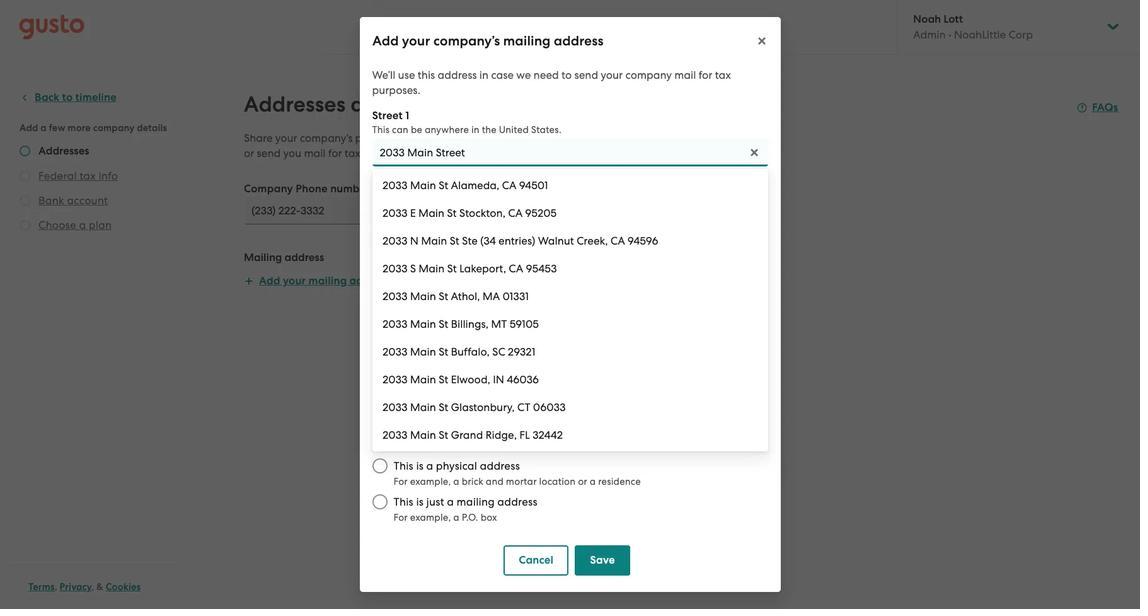 Task type: vqa. For each thing, say whether or not it's contained in the screenshot.
Nelson
no



Task type: describe. For each thing, give the bounding box(es) containing it.
stockton,
[[460, 207, 506, 219]]

your for add your mailing address
[[283, 274, 306, 288]]

anywhere
[[425, 124, 469, 136]]

purposes. inside we'll use this address in case we need to send your company mail for tax purposes.
[[372, 84, 421, 96]]

This is just a mailing address radio
[[366, 488, 394, 516]]

address down for example, a brick and mortar location or a residence at the bottom of the page
[[498, 496, 538, 508]]

and down we'll
[[351, 91, 391, 117]]

case inside we'll use this address in case we need to send your company mail for tax purposes.
[[491, 69, 514, 81]]

main for athol,
[[410, 290, 436, 303]]

2033 n main st ste (34 entries) walnut creek, ca 94596 button
[[373, 227, 769, 255]]

can
[[392, 124, 409, 136]]

brick
[[462, 476, 484, 488]]

0 horizontal spatial contact
[[396, 91, 471, 117]]

creek,
[[577, 235, 608, 247]]

st for billings,
[[439, 318, 449, 330]]

2033 main st elwood, in 46036 button
[[373, 366, 769, 394]]

2033 for 2033 main st alameda, ca 94501
[[383, 179, 408, 192]]

contact inside share your company's phone number and address, in case we need to contact you or send you mail for tax purposes.
[[594, 132, 631, 144]]

in inside share your company's phone number and address, in case we need to contact you or send you mail for tax purposes.
[[499, 132, 508, 144]]

2033 main st billings, mt 59105
[[383, 318, 539, 330]]

we inside share your company's phone number and address, in case we need to contact you or send you mail for tax purposes.
[[536, 132, 550, 144]]

2
[[406, 175, 412, 189]]

or inside share your company's phone number and address, in case we need to contact you or send you mail for tax purposes.
[[244, 147, 254, 160]]

walnut
[[538, 235, 574, 247]]

buffalo,
[[451, 346, 490, 358]]

2033 main st buffalo, sc 29321
[[383, 346, 536, 358]]

2033 main st alameda, ca 94501
[[383, 179, 549, 192]]

be
[[411, 124, 423, 136]]

example, for a
[[410, 476, 451, 488]]

entries)
[[499, 235, 536, 247]]

p.o.
[[462, 512, 479, 523]]

mailing up p.o.
[[457, 496, 495, 508]]

2033 s main st lakeport, ca 95453 button
[[373, 255, 769, 283]]

need inside we'll use this address in case we need to send your company mail for tax purposes.
[[534, 69, 559, 81]]

elwood,
[[451, 373, 491, 386]]

and inside share your company's phone number and address, in case we need to contact you or send you mail for tax purposes.
[[432, 132, 451, 144]]

continue
[[455, 330, 500, 343]]

addresses
[[244, 91, 346, 117]]

ct
[[518, 401, 531, 414]]

n
[[410, 235, 419, 247]]

for inside we'll use this address in case we need to send your company mail for tax purposes.
[[699, 69, 713, 81]]

st for grand
[[439, 429, 449, 441]]

95453
[[526, 262, 557, 275]]

street 1 this can be anywhere in the united states.
[[372, 109, 562, 136]]

a left residence
[[590, 476, 596, 488]]

2033 s main st lakeport, ca 95453
[[383, 262, 557, 275]]

save for save and continue
[[405, 330, 430, 343]]

2033 main st elwood, in 46036
[[383, 373, 539, 386]]

phone
[[355, 132, 387, 144]]

cookies
[[106, 581, 141, 593]]

states.
[[532, 124, 562, 136]]

grand
[[451, 429, 483, 441]]

company's for phone
[[300, 132, 353, 144]]

add your company's mailing address
[[372, 33, 604, 49]]

terms
[[28, 581, 55, 593]]

privacy
[[60, 581, 92, 593]]

is
[[372, 438, 380, 451]]

st for athol,
[[439, 290, 449, 303]]

physical for this
[[413, 438, 455, 451]]

fl
[[520, 429, 530, 441]]

a right is
[[404, 438, 411, 451]]

1
[[406, 109, 410, 122]]

2033 for 2033 e main st stockton, ca 95205
[[383, 207, 408, 219]]

company's for mailing
[[433, 33, 500, 49]]

save button
[[575, 546, 631, 576]]

Zip field
[[372, 343, 768, 371]]

mt
[[491, 318, 507, 330]]

to inside share your company's phone number and address, in case we need to contact you or send you mail for tax purposes.
[[581, 132, 591, 144]]

athol,
[[451, 290, 480, 303]]

we'll
[[372, 69, 396, 81]]

mailing address
[[244, 251, 324, 264]]

phone for company phone number phone field
[[424, 380, 456, 393]]

Street 1 field
[[372, 139, 768, 167]]

1 , from the left
[[55, 581, 57, 593]]

2033 main st athol, ma 01331
[[383, 290, 529, 303]]

address left s
[[350, 274, 390, 288]]

in inside we'll use this address in case we need to send your company mail for tax purposes.
[[480, 69, 489, 81]]

this for this is just a mailing address
[[394, 496, 414, 508]]

we inside we'll use this address in case we need to send your company mail for tax purposes.
[[517, 69, 531, 81]]

2 , from the left
[[92, 581, 94, 593]]

01331
[[503, 290, 529, 303]]

06033
[[533, 401, 566, 414]]

and inside button
[[432, 330, 453, 343]]

need inside share your company's phone number and address, in case we need to contact you or send you mail for tax purposes.
[[553, 132, 578, 144]]

address?
[[585, 438, 632, 451]]

add for add your mailing address
[[259, 274, 280, 288]]

cancel button
[[504, 546, 569, 576]]

street for 1
[[372, 109, 403, 122]]

for inside share your company's phone number and address, in case we need to contact you or send you mail for tax purposes.
[[328, 147, 342, 160]]

0 horizontal spatial just
[[427, 496, 445, 508]]

a up for example, a p.o. box on the left bottom of the page
[[447, 496, 454, 508]]

95205
[[526, 207, 557, 219]]

street 2 (optional)
[[372, 175, 463, 189]]

share your company's phone number and address, in case we need to contact you or send you mail for tax purposes.
[[244, 132, 652, 160]]

cookies button
[[106, 580, 141, 595]]

94501
[[520, 179, 549, 192]]

59105
[[510, 318, 539, 330]]

2033 main st buffalo, sc 29321 button
[[373, 338, 769, 366]]

for example, a p.o. box
[[394, 512, 497, 523]]

main right s
[[419, 262, 445, 275]]

1 horizontal spatial you
[[634, 132, 652, 144]]

address inside we'll use this address in case we need to send your company mail for tax purposes.
[[438, 69, 477, 81]]

is for a
[[416, 460, 424, 472]]

address up we'll use this address in case we need to send your company mail for tax purposes.
[[554, 33, 604, 49]]

This is a physical address radio
[[366, 452, 394, 480]]

united
[[499, 124, 529, 136]]

city
[[372, 226, 392, 240]]

add your mailing address
[[259, 274, 390, 288]]

number for company phone number phone field
[[459, 380, 499, 393]]

main for buffalo,
[[410, 346, 436, 358]]

sc
[[493, 346, 506, 358]]

your for add your company's mailing address
[[402, 33, 430, 49]]

company phone number for (555) 012-3456 telephone field
[[244, 182, 370, 196]]

mail inside we'll use this address in case we need to send your company mail for tax purposes.
[[675, 69, 696, 81]]

faqs button
[[1078, 100, 1119, 115]]

send inside we'll use this address in case we need to send your company mail for tax purposes.
[[575, 69, 599, 81]]

st left stockton,
[[447, 207, 457, 219]]

ca left 94501
[[502, 179, 517, 192]]

to inside we'll use this address in case we need to send your company mail for tax purposes.
[[562, 69, 572, 81]]

29321
[[508, 346, 536, 358]]

number for (555) 012-3456 telephone field
[[331, 182, 370, 196]]

glastonbury,
[[451, 401, 515, 414]]

st left the ste
[[450, 235, 460, 247]]

(555) 012-3456 telephone field
[[244, 197, 660, 225]]

st for elwood,
[[439, 373, 449, 386]]

is for just
[[416, 496, 424, 508]]

main for billings,
[[410, 318, 436, 330]]

save and continue
[[405, 330, 500, 343]]

address up this is a physical address
[[458, 438, 498, 451]]

City field
[[372, 241, 768, 269]]

add for add your company's mailing address
[[372, 33, 399, 49]]

2033 main st grand ridge, fl 32442
[[383, 429, 563, 441]]

a left p.o.
[[454, 512, 460, 523]]

2033 main st glastonbury, ct 06033 button
[[373, 394, 769, 421]]

2033 for 2033 n main st ste (34 entries) walnut creek, ca 94596
[[383, 235, 408, 247]]

mail inside share your company's phone number and address, in case we need to contact you or send you mail for tax purposes.
[[304, 147, 326, 160]]

Street 2 field
[[372, 190, 768, 218]]

the
[[482, 124, 497, 136]]

main for grand
[[410, 429, 436, 441]]

save for save
[[590, 554, 615, 567]]

company
[[626, 69, 672, 81]]

location
[[540, 476, 576, 488]]

mortar
[[506, 476, 537, 488]]

case inside share your company's phone number and address, in case we need to contact you or send you mail for tax purposes.
[[510, 132, 533, 144]]

2033 for 2033 main st buffalo, sc 29321
[[383, 346, 408, 358]]



Task type: locate. For each thing, give the bounding box(es) containing it.
main down s
[[410, 290, 436, 303]]

0 vertical spatial physical
[[413, 438, 455, 451]]

for down this is a physical address radio at the left of the page
[[394, 512, 408, 523]]

add
[[372, 33, 399, 49], [259, 274, 280, 288]]

1 horizontal spatial company's
[[433, 33, 500, 49]]

3 2033 from the top
[[383, 235, 408, 247]]

0 vertical spatial for
[[394, 476, 408, 488]]

0 vertical spatial contact
[[396, 91, 471, 117]]

2033 for 2033 main st grand ridge, fl 32442
[[383, 429, 408, 441]]

ca
[[502, 179, 517, 192], [508, 207, 523, 219], [611, 235, 625, 247], [509, 262, 524, 275]]

0 vertical spatial this
[[418, 69, 435, 81]]

and right be
[[432, 132, 451, 144]]

0 vertical spatial this
[[372, 124, 390, 136]]

0 horizontal spatial you
[[283, 147, 302, 160]]

ste
[[462, 235, 478, 247]]

2033 main st billings, mt 59105 button
[[373, 310, 769, 338]]

st up (555) 012-3456 telephone field
[[439, 179, 449, 192]]

0 vertical spatial send
[[575, 69, 599, 81]]

and inside dialog main content element
[[486, 476, 504, 488]]

company for (555) 012-3456 telephone field
[[244, 182, 293, 196]]

0 horizontal spatial or
[[244, 147, 254, 160]]

0 horizontal spatial company phone number
[[244, 182, 370, 196]]

phone
[[296, 182, 328, 196], [424, 380, 456, 393]]

just
[[514, 438, 532, 451], [427, 496, 445, 508]]

this is just a mailing address
[[394, 496, 538, 508]]

ridge,
[[486, 429, 517, 441]]

add your company's mailing address dialog
[[360, 17, 781, 592]]

1 vertical spatial tax
[[345, 147, 361, 160]]

street up can
[[372, 109, 403, 122]]

0 horizontal spatial tax
[[345, 147, 361, 160]]

0 vertical spatial add
[[372, 33, 399, 49]]

street for 2
[[372, 175, 403, 189]]

1 vertical spatial this
[[394, 460, 414, 472]]

main for alameda,
[[410, 179, 436, 192]]

we right united
[[536, 132, 550, 144]]

this down this is a physical address radio at the left of the page
[[394, 496, 414, 508]]

5 2033 from the top
[[383, 290, 408, 303]]

1 vertical spatial to
[[581, 132, 591, 144]]

in down add your company's mailing address
[[480, 69, 489, 81]]

0 vertical spatial we
[[517, 69, 531, 81]]

dialog main content element
[[360, 60, 781, 592]]

main down 2033 main st athol, ma 01331
[[410, 318, 436, 330]]

company's
[[433, 33, 500, 49], [300, 132, 353, 144]]

suggestions list box
[[373, 169, 769, 452]]

8 2033 from the top
[[383, 373, 408, 386]]

and
[[351, 91, 391, 117], [432, 132, 451, 144], [432, 330, 453, 343], [486, 476, 504, 488]]

physical up this is a physical address
[[413, 438, 455, 451]]

mailing down company phone number phone field
[[544, 438, 583, 451]]

2033 e main st stockton, ca 95205
[[383, 207, 557, 219]]

company phone number for company phone number phone field
[[372, 380, 499, 393]]

2 street from the top
[[372, 175, 403, 189]]

0 vertical spatial case
[[491, 69, 514, 81]]

just left 32442
[[514, 438, 532, 451]]

2033 inside 2033 main st elwood, in 46036 button
[[383, 373, 408, 386]]

1 vertical spatial or
[[501, 438, 511, 451]]

save and continue button
[[390, 322, 515, 352]]

in inside street 1 this can be anywhere in the united states.
[[472, 124, 480, 136]]

physical
[[413, 438, 455, 451], [436, 460, 478, 472]]

1 horizontal spatial this
[[418, 69, 435, 81]]

1 horizontal spatial contact
[[594, 132, 631, 144]]

Company Phone number telephone field
[[372, 394, 768, 422]]

send inside share your company's phone number and address, in case we need to contact you or send you mail for tax purposes.
[[257, 147, 281, 160]]

just up for example, a p.o. box on the left bottom of the page
[[427, 496, 445, 508]]

save inside button
[[405, 330, 430, 343]]

2033 main st glastonbury, ct 06033
[[383, 401, 566, 414]]

example, down this is a physical address
[[410, 476, 451, 488]]

faqs
[[1093, 101, 1119, 114]]

1 horizontal spatial company phone number
[[372, 380, 499, 393]]

for for this is a physical address
[[394, 476, 408, 488]]

st left athol,
[[439, 290, 449, 303]]

0 vertical spatial or
[[244, 147, 254, 160]]

your inside we'll use this address in case we need to send your company mail for tax purposes.
[[601, 69, 623, 81]]

number down 1
[[390, 132, 429, 144]]

purposes. down phone
[[363, 147, 412, 160]]

1 horizontal spatial mail
[[675, 69, 696, 81]]

,
[[55, 581, 57, 593], [92, 581, 94, 593]]

2033 for 2033 main st billings, mt 59105
[[383, 318, 408, 330]]

save inside button
[[590, 554, 615, 567]]

zip
[[372, 329, 389, 342]]

2 horizontal spatial or
[[578, 476, 588, 488]]

terms , privacy , & cookies
[[28, 581, 141, 593]]

1 horizontal spatial to
[[581, 132, 591, 144]]

this left can
[[372, 124, 390, 136]]

address down is this a physical address or just a mailing address?
[[480, 460, 520, 472]]

company down the share
[[244, 182, 293, 196]]

0 vertical spatial company phone number
[[244, 182, 370, 196]]

ca left 95453
[[509, 262, 524, 275]]

1 example, from the top
[[410, 476, 451, 488]]

main for elwood,
[[410, 373, 436, 386]]

example, for just
[[410, 512, 451, 523]]

details
[[476, 91, 543, 117]]

0 vertical spatial you
[[634, 132, 652, 144]]

0 vertical spatial need
[[534, 69, 559, 81]]

street inside street 1 this can be anywhere in the united states.
[[372, 109, 403, 122]]

0 horizontal spatial add
[[259, 274, 280, 288]]

need up 2033 main st alameda, ca 94501 button
[[553, 132, 578, 144]]

1 vertical spatial company phone number
[[372, 380, 499, 393]]

0 vertical spatial mail
[[675, 69, 696, 81]]

1 vertical spatial company's
[[300, 132, 353, 144]]

addresses and contact details
[[244, 91, 543, 117]]

94596
[[628, 235, 659, 247]]

number down phone
[[331, 182, 370, 196]]

1 vertical spatial this
[[383, 438, 401, 451]]

0 horizontal spatial save
[[405, 330, 430, 343]]

2 for from the top
[[394, 512, 408, 523]]

send down the share
[[257, 147, 281, 160]]

0 vertical spatial phone
[[296, 182, 328, 196]]

company's inside share your company's phone number and address, in case we need to contact you or send you mail for tax purposes.
[[300, 132, 353, 144]]

9 2033 from the top
[[383, 401, 408, 414]]

privacy link
[[60, 581, 92, 593]]

2033 main st alameda, ca 94501 button
[[373, 172, 769, 199]]

in
[[493, 373, 505, 386]]

mailing
[[244, 251, 282, 264]]

st inside button
[[439, 290, 449, 303]]

add inside dialog
[[372, 33, 399, 49]]

mailing down mailing address
[[309, 274, 347, 288]]

2033 for 2033 main st glastonbury, ct 06033
[[383, 401, 408, 414]]

address down add your company's mailing address
[[438, 69, 477, 81]]

2033 n main st ste (34 entries) walnut creek, ca 94596
[[383, 235, 659, 247]]

1 vertical spatial case
[[510, 132, 533, 144]]

for up this is just a mailing address option
[[394, 476, 408, 488]]

1 horizontal spatial save
[[590, 554, 615, 567]]

ma
[[483, 290, 500, 303]]

(optional)
[[414, 175, 463, 188]]

cancel
[[519, 554, 554, 567]]

(34
[[481, 235, 496, 247]]

0 horizontal spatial we
[[517, 69, 531, 81]]

2033 inside 2033 e main st stockton, ca 95205 button
[[383, 207, 408, 219]]

0 horizontal spatial to
[[562, 69, 572, 81]]

ca left the 94596
[[611, 235, 625, 247]]

0 vertical spatial save
[[405, 330, 430, 343]]

2033 for 2033 main st elwood, in 46036
[[383, 373, 408, 386]]

ca left 95205
[[508, 207, 523, 219]]

0 horizontal spatial company
[[244, 182, 293, 196]]

your right the share
[[275, 132, 297, 144]]

2033 inside 2033 main st buffalo, sc 29321 button
[[383, 346, 408, 358]]

0 vertical spatial just
[[514, 438, 532, 451]]

st for alameda,
[[439, 179, 449, 192]]

1 vertical spatial just
[[427, 496, 445, 508]]

purposes. inside share your company's phone number and address, in case we need to contact you or send you mail for tax purposes.
[[363, 147, 412, 160]]

company inside dialog main content element
[[372, 380, 422, 393]]

your up the use
[[402, 33, 430, 49]]

is right this is a physical address radio at the left of the page
[[416, 460, 424, 472]]

main up e
[[410, 179, 436, 192]]

address up add your mailing address
[[285, 251, 324, 264]]

1 horizontal spatial we
[[536, 132, 550, 144]]

1 vertical spatial street
[[372, 175, 403, 189]]

main
[[410, 179, 436, 192], [419, 207, 445, 219], [421, 235, 447, 247], [419, 262, 445, 275], [410, 290, 436, 303], [410, 318, 436, 330], [410, 346, 436, 358], [410, 373, 436, 386], [410, 401, 436, 414], [410, 429, 436, 441]]

this
[[372, 124, 390, 136], [394, 460, 414, 472], [394, 496, 414, 508]]

, left privacy link
[[55, 581, 57, 593]]

tax
[[716, 69, 732, 81], [345, 147, 361, 160]]

2 example, from the top
[[410, 512, 451, 523]]

2033 inside 2033 main st glastonbury, ct 06033 button
[[383, 401, 408, 414]]

0 vertical spatial example,
[[410, 476, 451, 488]]

company's inside dialog
[[433, 33, 500, 49]]

1 horizontal spatial send
[[575, 69, 599, 81]]

this for this is a physical address
[[394, 460, 414, 472]]

mail down addresses
[[304, 147, 326, 160]]

0 vertical spatial for
[[699, 69, 713, 81]]

1 horizontal spatial number
[[390, 132, 429, 144]]

terms link
[[28, 581, 55, 593]]

1 horizontal spatial phone
[[424, 380, 456, 393]]

your left company
[[601, 69, 623, 81]]

mailing up we'll use this address in case we need to send your company mail for tax purposes.
[[503, 33, 551, 49]]

1 horizontal spatial add
[[372, 33, 399, 49]]

you
[[634, 132, 652, 144], [283, 147, 302, 160]]

tax inside share your company's phone number and address, in case we need to contact you or send you mail for tax purposes.
[[345, 147, 361, 160]]

this right the use
[[418, 69, 435, 81]]

this is a physical address
[[394, 460, 520, 472]]

2 is from the top
[[416, 496, 424, 508]]

st down 2033 main st elwood, in 46036
[[439, 401, 449, 414]]

0 vertical spatial street
[[372, 109, 403, 122]]

account menu element
[[897, 0, 1122, 54]]

1 vertical spatial company
[[372, 380, 422, 393]]

0 vertical spatial tax
[[716, 69, 732, 81]]

10 2033 from the top
[[383, 429, 408, 441]]

example, down this is just a mailing address
[[410, 512, 451, 523]]

a
[[404, 438, 411, 451], [535, 438, 542, 451], [427, 460, 434, 472], [454, 476, 460, 488], [590, 476, 596, 488], [447, 496, 454, 508], [454, 512, 460, 523]]

0 horizontal spatial mail
[[304, 147, 326, 160]]

main inside button
[[410, 429, 436, 441]]

phone inside dialog main content element
[[424, 380, 456, 393]]

or down the share
[[244, 147, 254, 160]]

st for buffalo,
[[439, 346, 449, 358]]

1 vertical spatial physical
[[436, 460, 478, 472]]

case
[[491, 69, 514, 81], [510, 132, 533, 144]]

1 vertical spatial you
[[283, 147, 302, 160]]

and right "brick"
[[486, 476, 504, 488]]

1 vertical spatial need
[[553, 132, 578, 144]]

2 vertical spatial or
[[578, 476, 588, 488]]

for
[[394, 476, 408, 488], [394, 512, 408, 523]]

your inside share your company's phone number and address, in case we need to contact you or send you mail for tax purposes.
[[275, 132, 297, 144]]

0 vertical spatial company
[[244, 182, 293, 196]]

or left the fl
[[501, 438, 511, 451]]

1 vertical spatial contact
[[594, 132, 631, 144]]

0 vertical spatial is
[[416, 460, 424, 472]]

st inside button
[[439, 429, 449, 441]]

a right the fl
[[535, 438, 542, 451]]

1 horizontal spatial tax
[[716, 69, 732, 81]]

a down this is a physical address
[[454, 476, 460, 488]]

case right the
[[510, 132, 533, 144]]

main down 2033 main st elwood, in 46036
[[410, 401, 436, 414]]

0 horizontal spatial for
[[328, 147, 342, 160]]

0 vertical spatial company's
[[433, 33, 500, 49]]

st up 2033 main st athol, ma 01331
[[447, 262, 457, 275]]

we
[[517, 69, 531, 81], [536, 132, 550, 144]]

your
[[402, 33, 430, 49], [601, 69, 623, 81], [275, 132, 297, 144], [283, 274, 306, 288]]

and up 2033 main st buffalo, sc 29321
[[432, 330, 453, 343]]

share
[[244, 132, 273, 144]]

st down save and continue
[[439, 346, 449, 358]]

home image
[[19, 14, 85, 39]]

company down zip at the left bottom of page
[[372, 380, 422, 393]]

1 horizontal spatial ,
[[92, 581, 94, 593]]

main down save and continue
[[410, 346, 436, 358]]

residence
[[599, 476, 641, 488]]

0 horizontal spatial send
[[257, 147, 281, 160]]

is this a physical address or just a mailing address?
[[372, 438, 632, 451]]

6 2033 from the top
[[383, 318, 408, 330]]

mail
[[675, 69, 696, 81], [304, 147, 326, 160]]

2 2033 from the top
[[383, 207, 408, 219]]

1 vertical spatial for
[[328, 147, 342, 160]]

company phone number inside dialog main content element
[[372, 380, 499, 393]]

your for share your company's phone number and address, in case we need to contact you or send you mail for tax purposes.
[[275, 132, 297, 144]]

this right is
[[383, 438, 401, 451]]

we up details
[[517, 69, 531, 81]]

s
[[410, 262, 416, 275]]

&
[[97, 581, 103, 593]]

add up we'll
[[372, 33, 399, 49]]

1 horizontal spatial just
[[514, 438, 532, 451]]

for example, a brick and mortar location or a residence
[[394, 476, 641, 488]]

46036
[[507, 373, 539, 386]]

1 vertical spatial send
[[257, 147, 281, 160]]

physical up "brick"
[[436, 460, 478, 472]]

in left the
[[472, 124, 480, 136]]

physical for is
[[436, 460, 478, 472]]

2033 e main st stockton, ca 95205 button
[[373, 199, 769, 227]]

1 vertical spatial mail
[[304, 147, 326, 160]]

in
[[480, 69, 489, 81], [472, 124, 480, 136], [499, 132, 508, 144]]

32442
[[533, 429, 563, 441]]

example,
[[410, 476, 451, 488], [410, 512, 451, 523]]

0 horizontal spatial number
[[331, 182, 370, 196]]

0 horizontal spatial company's
[[300, 132, 353, 144]]

2033 inside '2033 s main st lakeport, ca 95453' button
[[383, 262, 408, 275]]

7 2033 from the top
[[383, 346, 408, 358]]

state
[[372, 278, 400, 291]]

in right the
[[499, 132, 508, 144]]

main for glastonbury,
[[410, 401, 436, 414]]

2033 for 2033 main st athol, ma 01331
[[383, 290, 408, 303]]

2033 inside 2033 main st alameda, ca 94501 button
[[383, 179, 408, 192]]

1 vertical spatial we
[[536, 132, 550, 144]]

number up 2033 main st glastonbury, ct 06033 at the bottom of page
[[459, 380, 499, 393]]

1 vertical spatial example,
[[410, 512, 451, 523]]

e
[[410, 207, 416, 219]]

this inside we'll use this address in case we need to send your company mail for tax purposes.
[[418, 69, 435, 81]]

st for glastonbury,
[[439, 401, 449, 414]]

0 horizontal spatial ,
[[55, 581, 57, 593]]

mail right company
[[675, 69, 696, 81]]

1 vertical spatial for
[[394, 512, 408, 523]]

0 horizontal spatial phone
[[296, 182, 328, 196]]

1 vertical spatial phone
[[424, 380, 456, 393]]

1 is from the top
[[416, 460, 424, 472]]

is up for example, a p.o. box on the left bottom of the page
[[416, 496, 424, 508]]

number inside dialog main content element
[[459, 380, 499, 393]]

phone for (555) 012-3456 telephone field
[[296, 182, 328, 196]]

number
[[390, 132, 429, 144], [331, 182, 370, 196], [459, 380, 499, 393]]

this inside street 1 this can be anywhere in the united states.
[[372, 124, 390, 136]]

for for this is just a mailing address
[[394, 512, 408, 523]]

purposes. down the use
[[372, 84, 421, 96]]

company phone number
[[244, 182, 370, 196], [372, 380, 499, 393]]

main inside button
[[410, 290, 436, 303]]

your down mailing address
[[283, 274, 306, 288]]

need up details
[[534, 69, 559, 81]]

2 horizontal spatial number
[[459, 380, 499, 393]]

2 vertical spatial this
[[394, 496, 414, 508]]

add down mailing
[[259, 274, 280, 288]]

1 horizontal spatial or
[[501, 438, 511, 451]]

for
[[699, 69, 713, 81], [328, 147, 342, 160]]

1 vertical spatial add
[[259, 274, 280, 288]]

a right this is a physical address radio at the left of the page
[[427, 460, 434, 472]]

0 vertical spatial to
[[562, 69, 572, 81]]

main right e
[[419, 207, 445, 219]]

2 vertical spatial number
[[459, 380, 499, 393]]

we'll use this address in case we need to send your company mail for tax purposes.
[[372, 69, 732, 96]]

1 vertical spatial is
[[416, 496, 424, 508]]

4 2033 from the top
[[383, 262, 408, 275]]

2033 for 2033 s main st lakeport, ca 95453
[[383, 262, 408, 275]]

st left grand
[[439, 429, 449, 441]]

0 vertical spatial purposes.
[[372, 84, 421, 96]]

box
[[481, 512, 497, 523]]

purposes.
[[372, 84, 421, 96], [363, 147, 412, 160]]

1 horizontal spatial for
[[699, 69, 713, 81]]

2033 inside the 2033 main st billings, mt 59105 button
[[383, 318, 408, 330]]

main right n
[[421, 235, 447, 247]]

send
[[575, 69, 599, 81], [257, 147, 281, 160]]

0 vertical spatial number
[[390, 132, 429, 144]]

2033 main st athol, ma 01331 button
[[373, 283, 769, 310]]

address
[[554, 33, 604, 49], [438, 69, 477, 81], [285, 251, 324, 264], [350, 274, 390, 288], [458, 438, 498, 451], [480, 460, 520, 472], [498, 496, 538, 508]]

, left &
[[92, 581, 94, 593]]

1 vertical spatial purposes.
[[363, 147, 412, 160]]

st left elwood,
[[439, 373, 449, 386]]

2033 inside 2033 main st grand ridge, fl 32442 button
[[383, 429, 408, 441]]

street left 2
[[372, 175, 403, 189]]

use
[[398, 69, 415, 81]]

this up this is just a mailing address option
[[394, 460, 414, 472]]

case up details
[[491, 69, 514, 81]]

2033 inside 2033 main st athol, ma 01331 button
[[383, 290, 408, 303]]

tax inside we'll use this address in case we need to send your company mail for tax purposes.
[[716, 69, 732, 81]]

st left billings,
[[439, 318, 449, 330]]

send left company
[[575, 69, 599, 81]]

2033 main st grand ridge, fl 32442 button
[[373, 421, 769, 449]]

alameda,
[[451, 179, 500, 192]]

need
[[534, 69, 559, 81], [553, 132, 578, 144]]

1 street from the top
[[372, 109, 403, 122]]

main left grand
[[410, 429, 436, 441]]

1 horizontal spatial company
[[372, 380, 422, 393]]

company for company phone number phone field
[[372, 380, 422, 393]]

1 vertical spatial number
[[331, 182, 370, 196]]

1 vertical spatial save
[[590, 554, 615, 567]]

2033 inside 2033 n main st ste (34 entries) walnut creek, ca 94596 button
[[383, 235, 408, 247]]

or right location
[[578, 476, 588, 488]]

0 horizontal spatial this
[[383, 438, 401, 451]]

number inside share your company's phone number and address, in case we need to contact you or send you mail for tax purposes.
[[390, 132, 429, 144]]

1 2033 from the top
[[383, 179, 408, 192]]

main down 2033 main st buffalo, sc 29321
[[410, 373, 436, 386]]

1 for from the top
[[394, 476, 408, 488]]



